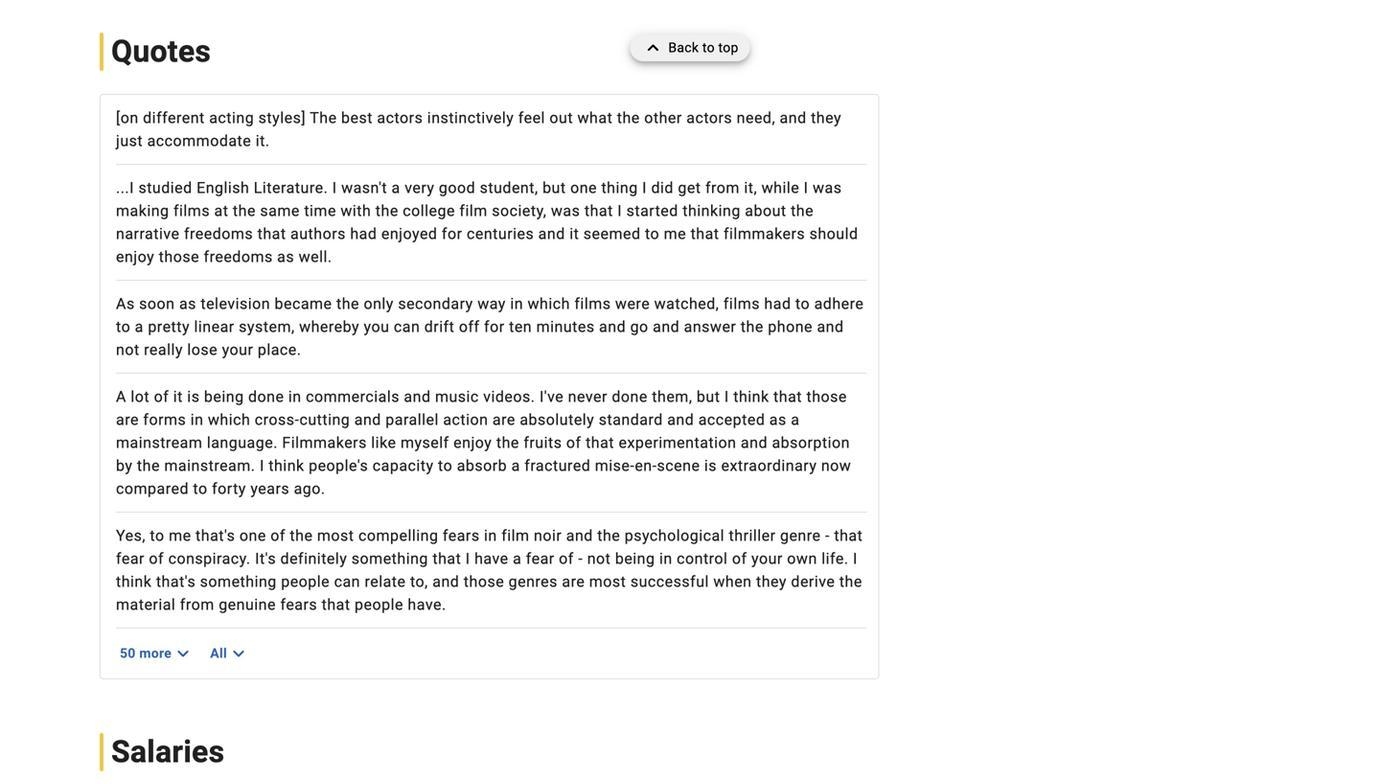 Task type: vqa. For each thing, say whether or not it's contained in the screenshot.
'Fear' to the left
yes



Task type: locate. For each thing, give the bounding box(es) containing it.
1 horizontal spatial but
[[697, 388, 721, 406]]

0 vertical spatial enjoy
[[116, 248, 155, 266]]

something up relate
[[352, 550, 429, 568]]

had
[[350, 225, 377, 243], [765, 295, 792, 313]]

to down the as
[[116, 318, 131, 336]]

actors right best
[[377, 109, 423, 127]]

those down narrative
[[159, 248, 200, 266]]

0 vertical spatial think
[[734, 388, 770, 406]]

1 vertical spatial they
[[757, 573, 787, 591]]

same
[[260, 202, 300, 220]]

and inside [on different acting styles] the best actors instinctively feel out what the other actors need, and they just accommodate it.
[[780, 109, 807, 127]]

1 horizontal spatial from
[[706, 179, 740, 197]]

0 horizontal spatial being
[[204, 388, 244, 406]]

i up accepted
[[725, 388, 729, 406]]

the right 'at'
[[233, 202, 256, 220]]

are inside the yes, to me that's one of the most compelling fears in film noir and the psychological thriller genre - that fear of conspiracy. it's definitely something that i have a fear of - not being in control of your own life. i think that's something people can relate to, and those genres are most successful when they derive the material from genuine fears that people have.
[[562, 573, 585, 591]]

fear down yes,
[[116, 550, 145, 568]]

as
[[277, 248, 294, 266], [179, 295, 196, 313], [770, 411, 787, 429]]

a right have at left
[[513, 550, 522, 568]]

done up cross-
[[248, 388, 284, 406]]

as up 'pretty'
[[179, 295, 196, 313]]

expand more image
[[227, 643, 250, 666]]

1 vertical spatial film
[[502, 527, 530, 545]]

enjoy down action
[[454, 434, 492, 452]]

1 vertical spatial from
[[180, 596, 215, 614]]

think up accepted
[[734, 388, 770, 406]]

1 horizontal spatial enjoy
[[454, 434, 492, 452]]

while
[[762, 179, 800, 197]]

ten
[[509, 318, 532, 336]]

standard
[[599, 411, 663, 429]]

2 horizontal spatial films
[[724, 295, 760, 313]]

0 horizontal spatial can
[[334, 573, 361, 591]]

the up compared
[[137, 457, 160, 475]]

compelling
[[359, 527, 439, 545]]

- right have at left
[[579, 550, 583, 568]]

2 vertical spatial those
[[464, 573, 505, 591]]

0 vertical spatial most
[[317, 527, 354, 545]]

0 vertical spatial but
[[543, 179, 566, 197]]

that up mise-
[[586, 434, 615, 452]]

freedoms down 'at'
[[184, 225, 253, 243]]

but up society,
[[543, 179, 566, 197]]

1 horizontal spatial done
[[612, 388, 648, 406]]

2 horizontal spatial think
[[734, 388, 770, 406]]

is
[[187, 388, 200, 406], [705, 457, 717, 475]]

as inside a lot of it is being done in commercials and music videos. i've never done them, but i think that those are forms in which cross-cutting and parallel action are absolutely standard and accepted as a mainstream language. filmmakers like myself enjoy the fruits of that experimentation and absorption by the mainstream. i think people's capacity to absorb a fractured mise-en-scene is extraordinary now compared to forty years ago.
[[770, 411, 787, 429]]

is down lose
[[187, 388, 200, 406]]

fears down definitely
[[280, 596, 318, 614]]

them,
[[652, 388, 693, 406]]

is right the scene
[[705, 457, 717, 475]]

those
[[159, 248, 200, 266], [807, 388, 848, 406], [464, 573, 505, 591]]

the right what
[[617, 109, 640, 127]]

most up definitely
[[317, 527, 354, 545]]

1 horizontal spatial film
[[502, 527, 530, 545]]

1 vertical spatial for
[[484, 318, 505, 336]]

adhere
[[815, 295, 864, 313]]

cutting
[[300, 411, 350, 429]]

one left thing
[[571, 179, 597, 197]]

0 horizontal spatial for
[[442, 225, 463, 243]]

freedoms up television
[[204, 248, 273, 266]]

0 vertical spatial had
[[350, 225, 377, 243]]

a down the as
[[135, 318, 144, 336]]

0 horizontal spatial done
[[248, 388, 284, 406]]

1 horizontal spatial films
[[575, 295, 611, 313]]

now
[[822, 457, 852, 475]]

freedoms
[[184, 225, 253, 243], [204, 248, 273, 266]]

not down mise-
[[588, 550, 611, 568]]

whereby
[[299, 318, 360, 336]]

of down noir
[[559, 550, 574, 568]]

to left top
[[703, 40, 715, 56]]

the left phone
[[741, 318, 764, 336]]

fear
[[116, 550, 145, 568], [526, 550, 555, 568]]

2 horizontal spatial are
[[562, 573, 585, 591]]

making
[[116, 202, 169, 220]]

a inside ...i studied english literature. i wasn't a very good student, but one thing i did get from it, while i was making films at the same time with the college film society, was that i started thinking about the narrative freedoms that authors had enjoyed for centuries and it seemed to me that filmmakers should enjoy those freedoms as well.
[[392, 179, 401, 197]]

0 horizontal spatial most
[[317, 527, 354, 545]]

to right yes,
[[150, 527, 165, 545]]

answer
[[684, 318, 737, 336]]

enjoy inside ...i studied english literature. i wasn't a very good student, but one thing i did get from it, while i was making films at the same time with the college film society, was that i started thinking about the narrative freedoms that authors had enjoyed for centuries and it seemed to me that filmmakers should enjoy those freedoms as well.
[[116, 248, 155, 266]]

ago.
[[294, 480, 326, 498]]

1 vertical spatial had
[[765, 295, 792, 313]]

the
[[310, 109, 337, 127]]

people down definitely
[[281, 573, 330, 591]]

1 vertical spatial think
[[269, 457, 305, 475]]

all button
[[204, 637, 250, 671]]

from up thinking
[[706, 179, 740, 197]]

one inside ...i studied english literature. i wasn't a very good student, but one thing i did get from it, while i was making films at the same time with the college film society, was that i started thinking about the narrative freedoms that authors had enjoyed for centuries and it seemed to me that filmmakers should enjoy those freedoms as well.
[[571, 179, 597, 197]]

acting
[[209, 109, 254, 127]]

0 vertical spatial which
[[528, 295, 570, 313]]

by
[[116, 457, 133, 475]]

0 vertical spatial for
[[442, 225, 463, 243]]

enjoy down narrative
[[116, 248, 155, 266]]

parallel
[[386, 411, 439, 429]]

can
[[394, 318, 420, 336], [334, 573, 361, 591]]

your inside as soon as television became the only secondary way in which films were watched, films had to adhere to a pretty linear system, whereby you can drift off for ten minutes and go and answer the phone and not really lose your place.
[[222, 341, 254, 359]]

secondary
[[398, 295, 473, 313]]

0 horizontal spatial people
[[281, 573, 330, 591]]

a lot of it is being done in commercials and music videos. i've never done them, but i think that those are forms in which cross-cutting and parallel action are absolutely standard and accepted as a mainstream language. filmmakers like myself enjoy the fruits of that experimentation and absorption by the mainstream. i think people's capacity to absorb a fractured mise-en-scene is extraordinary now compared to forty years ago.
[[116, 388, 852, 498]]

it's
[[255, 550, 276, 568]]

0 horizontal spatial one
[[240, 527, 266, 545]]

films
[[174, 202, 210, 220], [575, 295, 611, 313], [724, 295, 760, 313]]

in up successful
[[660, 550, 673, 568]]

0 vertical spatial film
[[460, 202, 488, 220]]

thinking
[[683, 202, 741, 220]]

can left relate
[[334, 573, 361, 591]]

i down thing
[[618, 202, 622, 220]]

was right society,
[[551, 202, 580, 220]]

...i
[[116, 179, 134, 197]]

0 horizontal spatial actors
[[377, 109, 423, 127]]

that
[[585, 202, 614, 220], [258, 225, 286, 243], [691, 225, 720, 243], [774, 388, 803, 406], [586, 434, 615, 452], [835, 527, 863, 545], [433, 550, 462, 568], [322, 596, 351, 614]]

thriller
[[729, 527, 776, 545]]

did
[[652, 179, 674, 197]]

1 horizontal spatial which
[[528, 295, 570, 313]]

for inside as soon as television became the only secondary way in which films were watched, films had to adhere to a pretty linear system, whereby you can drift off for ten minutes and go and answer the phone and not really lose your place.
[[484, 318, 505, 336]]

films up 'answer'
[[724, 295, 760, 313]]

phone
[[768, 318, 813, 336]]

0 horizontal spatial me
[[169, 527, 191, 545]]

1 vertical spatial me
[[169, 527, 191, 545]]

0 vertical spatial from
[[706, 179, 740, 197]]

are down the a
[[116, 411, 139, 429]]

1 vertical spatial is
[[705, 457, 717, 475]]

1 vertical spatial your
[[752, 550, 783, 568]]

those inside ...i studied english literature. i wasn't a very good student, but one thing i did get from it, while i was making films at the same time with the college film society, was that i started thinking about the narrative freedoms that authors had enjoyed for centuries and it seemed to me that filmmakers should enjoy those freedoms as well.
[[159, 248, 200, 266]]

being up language.
[[204, 388, 244, 406]]

1 horizontal spatial fears
[[443, 527, 480, 545]]

in up ten
[[510, 295, 524, 313]]

0 vertical spatial one
[[571, 179, 597, 197]]

actors right other
[[687, 109, 733, 127]]

en-
[[635, 457, 657, 475]]

0 horizontal spatial which
[[208, 411, 251, 429]]

0 horizontal spatial is
[[187, 388, 200, 406]]

i've
[[540, 388, 564, 406]]

and right "to,"
[[433, 573, 460, 591]]

fears up have at left
[[443, 527, 480, 545]]

0 horizontal spatial was
[[551, 202, 580, 220]]

for down the college at top left
[[442, 225, 463, 243]]

1 vertical spatial it
[[173, 388, 183, 406]]

but inside ...i studied english literature. i wasn't a very good student, but one thing i did get from it, while i was making films at the same time with the college film society, was that i started thinking about the narrative freedoms that authors had enjoyed for centuries and it seemed to me that filmmakers should enjoy those freedoms as well.
[[543, 179, 566, 197]]

films up 'minutes' at left top
[[575, 295, 611, 313]]

a inside the yes, to me that's one of the most compelling fears in film noir and the psychological thriller genre - that fear of conspiracy. it's definitely something that i have a fear of - not being in control of your own life. i think that's something people can relate to, and those genres are most successful when they derive the material from genuine fears that people have.
[[513, 550, 522, 568]]

and up "extraordinary"
[[741, 434, 768, 452]]

enjoy inside a lot of it is being done in commercials and music videos. i've never done them, but i think that those are forms in which cross-cutting and parallel action are absolutely standard and accepted as a mainstream language. filmmakers like myself enjoy the fruits of that experimentation and absorption by the mainstream. i think people's capacity to absorb a fractured mise-en-scene is extraordinary now compared to forty years ago.
[[454, 434, 492, 452]]

1 horizontal spatial was
[[813, 179, 842, 197]]

being
[[204, 388, 244, 406], [615, 550, 655, 568]]

0 horizontal spatial your
[[222, 341, 254, 359]]

which up language.
[[208, 411, 251, 429]]

1 horizontal spatial me
[[664, 225, 687, 243]]

and up the parallel
[[404, 388, 431, 406]]

in up cross-
[[289, 388, 302, 406]]

1 horizontal spatial can
[[394, 318, 420, 336]]

of up it's
[[271, 527, 286, 545]]

and down commercials
[[355, 411, 381, 429]]

0 horizontal spatial had
[[350, 225, 377, 243]]

1 horizontal spatial had
[[765, 295, 792, 313]]

1 horizontal spatial is
[[705, 457, 717, 475]]

that down definitely
[[322, 596, 351, 614]]

most left successful
[[589, 573, 627, 591]]

i up time
[[333, 179, 337, 197]]

1 horizontal spatial fear
[[526, 550, 555, 568]]

0 vertical spatial people
[[281, 573, 330, 591]]

1 horizontal spatial your
[[752, 550, 783, 568]]

those down have at left
[[464, 573, 505, 591]]

of up fractured
[[567, 434, 582, 452]]

have
[[475, 550, 509, 568]]

a left "very"
[[392, 179, 401, 197]]

have.
[[408, 596, 447, 614]]

being up successful
[[615, 550, 655, 568]]

to inside the yes, to me that's one of the most compelling fears in film noir and the psychological thriller genre - that fear of conspiracy. it's definitely something that i have a fear of - not being in control of your own life. i think that's something people can relate to, and those genres are most successful when they derive the material from genuine fears that people have.
[[150, 527, 165, 545]]

to inside button
[[703, 40, 715, 56]]

in inside as soon as television became the only secondary way in which films were watched, films had to adhere to a pretty linear system, whereby you can drift off for ten minutes and go and answer the phone and not really lose your place.
[[510, 295, 524, 313]]

but up accepted
[[697, 388, 721, 406]]

can right you
[[394, 318, 420, 336]]

a
[[392, 179, 401, 197], [135, 318, 144, 336], [791, 411, 800, 429], [512, 457, 520, 475], [513, 550, 522, 568]]

0 horizontal spatial fear
[[116, 550, 145, 568]]

0 horizontal spatial it
[[173, 388, 183, 406]]

i
[[333, 179, 337, 197], [643, 179, 647, 197], [804, 179, 809, 197], [618, 202, 622, 220], [725, 388, 729, 406], [260, 457, 264, 475], [466, 550, 470, 568], [853, 550, 858, 568]]

1 vertical spatial one
[[240, 527, 266, 545]]

- up life.
[[826, 527, 830, 545]]

when
[[714, 573, 752, 591]]

time
[[304, 202, 337, 220]]

people's
[[309, 457, 369, 475]]

1 vertical spatial but
[[697, 388, 721, 406]]

a up absorption
[[791, 411, 800, 429]]

i right "while"
[[804, 179, 809, 197]]

well.
[[299, 248, 332, 266]]

1 horizontal spatial as
[[277, 248, 294, 266]]

to inside ...i studied english literature. i wasn't a very good student, but one thing i did get from it, while i was making films at the same time with the college film society, was that i started thinking about the narrative freedoms that authors had enjoyed for centuries and it seemed to me that filmmakers should enjoy those freedoms as well.
[[645, 225, 660, 243]]

your down linear
[[222, 341, 254, 359]]

system,
[[239, 318, 295, 336]]

different
[[143, 109, 205, 127]]

not inside as soon as television became the only secondary way in which films were watched, films had to adhere to a pretty linear system, whereby you can drift off for ten minutes and go and answer the phone and not really lose your place.
[[116, 341, 140, 359]]

fear up genres
[[526, 550, 555, 568]]

me up conspiracy.
[[169, 527, 191, 545]]

something up genuine
[[200, 573, 277, 591]]

1 vertical spatial those
[[807, 388, 848, 406]]

action
[[443, 411, 489, 429]]

from
[[706, 179, 740, 197], [180, 596, 215, 614]]

0 horizontal spatial think
[[116, 573, 152, 591]]

they
[[811, 109, 842, 127], [757, 573, 787, 591]]

and down society,
[[539, 225, 565, 243]]

1 horizontal spatial most
[[589, 573, 627, 591]]

2 horizontal spatial as
[[770, 411, 787, 429]]

1 vertical spatial enjoy
[[454, 434, 492, 452]]

never
[[568, 388, 608, 406]]

[on
[[116, 109, 139, 127]]

lot
[[131, 388, 150, 406]]

to
[[703, 40, 715, 56], [645, 225, 660, 243], [796, 295, 810, 313], [116, 318, 131, 336], [438, 457, 453, 475], [193, 480, 208, 498], [150, 527, 165, 545]]

0 vertical spatial they
[[811, 109, 842, 127]]

which up 'minutes' at left top
[[528, 295, 570, 313]]

1 vertical spatial which
[[208, 411, 251, 429]]

they right the when
[[757, 573, 787, 591]]

it
[[570, 225, 579, 243], [173, 388, 183, 406]]

1 vertical spatial people
[[355, 596, 404, 614]]

not left really
[[116, 341, 140, 359]]

and down adhere
[[817, 318, 844, 336]]

0 horizontal spatial -
[[579, 550, 583, 568]]

films inside ...i studied english literature. i wasn't a very good student, but one thing i did get from it, while i was making films at the same time with the college film society, was that i started thinking about the narrative freedoms that authors had enjoyed for centuries and it seemed to me that filmmakers should enjoy those freedoms as well.
[[174, 202, 210, 220]]

fruits
[[524, 434, 562, 452]]

in
[[510, 295, 524, 313], [289, 388, 302, 406], [191, 411, 204, 429], [484, 527, 497, 545], [660, 550, 673, 568]]

of
[[154, 388, 169, 406], [567, 434, 582, 452], [271, 527, 286, 545], [149, 550, 164, 568], [559, 550, 574, 568], [732, 550, 748, 568]]

absorb
[[457, 457, 507, 475]]

expand more image
[[172, 643, 195, 666]]

0 horizontal spatial those
[[159, 248, 200, 266]]

a inside as soon as television became the only secondary way in which films were watched, films had to adhere to a pretty linear system, whereby you can drift off for ten minutes and go and answer the phone and not really lose your place.
[[135, 318, 144, 336]]

and inside ...i studied english literature. i wasn't a very good student, but one thing i did get from it, while i was making films at the same time with the college film society, was that i started thinking about the narrative freedoms that authors had enjoyed for centuries and it seemed to me that filmmakers should enjoy those freedoms as well.
[[539, 225, 565, 243]]

0 horizontal spatial fears
[[280, 596, 318, 614]]

1 horizontal spatial are
[[493, 411, 516, 429]]

0 vertical spatial those
[[159, 248, 200, 266]]

1 vertical spatial not
[[588, 550, 611, 568]]

of up the when
[[732, 550, 748, 568]]

0 horizontal spatial from
[[180, 596, 215, 614]]

me inside ...i studied english literature. i wasn't a very good student, but one thing i did get from it, while i was making films at the same time with the college film society, was that i started thinking about the narrative freedoms that authors had enjoyed for centuries and it seemed to me that filmmakers should enjoy those freedoms as well.
[[664, 225, 687, 243]]

0 vertical spatial something
[[352, 550, 429, 568]]

0 vertical spatial is
[[187, 388, 200, 406]]

as left well. in the top left of the page
[[277, 248, 294, 266]]

you
[[364, 318, 390, 336]]

that's up material
[[156, 573, 196, 591]]

not
[[116, 341, 140, 359], [588, 550, 611, 568]]

1 horizontal spatial -
[[826, 527, 830, 545]]

people down relate
[[355, 596, 404, 614]]

1 horizontal spatial being
[[615, 550, 655, 568]]

0 horizontal spatial they
[[757, 573, 787, 591]]

1 horizontal spatial actors
[[687, 109, 733, 127]]

as up absorption
[[770, 411, 787, 429]]

for down 'way'
[[484, 318, 505, 336]]

film left noir
[[502, 527, 530, 545]]

and right go
[[653, 318, 680, 336]]

forty
[[212, 480, 246, 498]]

it inside ...i studied english literature. i wasn't a very good student, but one thing i did get from it, while i was making films at the same time with the college film society, was that i started thinking about the narrative freedoms that authors had enjoyed for centuries and it seemed to me that filmmakers should enjoy those freedoms as well.
[[570, 225, 579, 243]]

being inside the yes, to me that's one of the most compelling fears in film noir and the psychological thriller genre - that fear of conspiracy. it's definitely something that i have a fear of - not being in control of your own life. i think that's something people can relate to, and those genres are most successful when they derive the material from genuine fears that people have.
[[615, 550, 655, 568]]

1 horizontal spatial those
[[464, 573, 505, 591]]

conspiracy.
[[168, 550, 251, 568]]

started
[[627, 202, 679, 220]]

that up seemed
[[585, 202, 614, 220]]

had down with
[[350, 225, 377, 243]]

enjoyed
[[381, 225, 438, 243]]

very
[[405, 179, 435, 197]]

0 horizontal spatial but
[[543, 179, 566, 197]]

had inside ...i studied english literature. i wasn't a very good student, but one thing i did get from it, while i was making films at the same time with the college film society, was that i started thinking about the narrative freedoms that authors had enjoyed for centuries and it seemed to me that filmmakers should enjoy those freedoms as well.
[[350, 225, 377, 243]]

1 horizontal spatial they
[[811, 109, 842, 127]]

actors
[[377, 109, 423, 127], [687, 109, 733, 127]]

2 horizontal spatial those
[[807, 388, 848, 406]]

one
[[571, 179, 597, 197], [240, 527, 266, 545]]

had up phone
[[765, 295, 792, 313]]

0 vertical spatial it
[[570, 225, 579, 243]]

0 horizontal spatial as
[[179, 295, 196, 313]]

genre
[[781, 527, 821, 545]]

film down good
[[460, 202, 488, 220]]

1 vertical spatial something
[[200, 573, 277, 591]]

from inside the yes, to me that's one of the most compelling fears in film noir and the psychological thriller genre - that fear of conspiracy. it's definitely something that i have a fear of - not being in control of your own life. i think that's something people can relate to, and those genres are most successful when they derive the material from genuine fears that people have.
[[180, 596, 215, 614]]

0 vertical spatial me
[[664, 225, 687, 243]]

1 horizontal spatial not
[[588, 550, 611, 568]]



Task type: describe. For each thing, give the bounding box(es) containing it.
filmmakers
[[282, 434, 367, 452]]

i right life.
[[853, 550, 858, 568]]

1 fear from the left
[[116, 550, 145, 568]]

1 vertical spatial -
[[579, 550, 583, 568]]

cross-
[[255, 411, 300, 429]]

0 horizontal spatial something
[[200, 573, 277, 591]]

experimentation
[[619, 434, 737, 452]]

linear
[[194, 318, 235, 336]]

2 fear from the left
[[526, 550, 555, 568]]

that up life.
[[835, 527, 863, 545]]

for inside ...i studied english literature. i wasn't a very good student, but one thing i did get from it, while i was making films at the same time with the college film society, was that i started thinking about the narrative freedoms that authors had enjoyed for centuries and it seemed to me that filmmakers should enjoy those freedoms as well.
[[442, 225, 463, 243]]

1 horizontal spatial people
[[355, 596, 404, 614]]

a
[[116, 388, 127, 406]]

a right absorb on the bottom
[[512, 457, 520, 475]]

thing
[[602, 179, 638, 197]]

to down myself
[[438, 457, 453, 475]]

to,
[[410, 573, 428, 591]]

that up absorption
[[774, 388, 803, 406]]

all
[[210, 646, 227, 662]]

which inside as soon as television became the only secondary way in which films were watched, films had to adhere to a pretty linear system, whereby you can drift off for ten minutes and go and answer the phone and not really lose your place.
[[528, 295, 570, 313]]

should
[[810, 225, 859, 243]]

what
[[578, 109, 613, 127]]

yes, to me that's one of the most compelling fears in film noir and the psychological thriller genre - that fear of conspiracy. it's definitely something that i have a fear of - not being in control of your own life. i think that's something people can relate to, and those genres are most successful when they derive the material from genuine fears that people have.
[[116, 527, 863, 614]]

and right noir
[[566, 527, 593, 545]]

place.
[[258, 341, 302, 359]]

salaries link
[[100, 734, 261, 772]]

really
[[144, 341, 183, 359]]

not inside the yes, to me that's one of the most compelling fears in film noir and the psychological thriller genre - that fear of conspiracy. it's definitely something that i have a fear of - not being in control of your own life. i think that's something people can relate to, and those genres are most successful when they derive the material from genuine fears that people have.
[[588, 550, 611, 568]]

psychological
[[625, 527, 725, 545]]

1 done from the left
[[248, 388, 284, 406]]

the up absorb on the bottom
[[497, 434, 520, 452]]

it.
[[256, 132, 270, 150]]

pretty
[[148, 318, 190, 336]]

think inside the yes, to me that's one of the most compelling fears in film noir and the psychological thriller genre - that fear of conspiracy. it's definitely something that i have a fear of - not being in control of your own life. i think that's something people can relate to, and those genres are most successful when they derive the material from genuine fears that people have.
[[116, 573, 152, 591]]

the up whereby
[[337, 295, 360, 313]]

i up years
[[260, 457, 264, 475]]

that down same
[[258, 225, 286, 243]]

and left go
[[599, 318, 626, 336]]

0 vertical spatial -
[[826, 527, 830, 545]]

to up phone
[[796, 295, 810, 313]]

your inside the yes, to me that's one of the most compelling fears in film noir and the psychological thriller genre - that fear of conspiracy. it's definitely something that i have a fear of - not being in control of your own life. i think that's something people can relate to, and those genres are most successful when they derive the material from genuine fears that people have.
[[752, 550, 783, 568]]

can inside the yes, to me that's one of the most compelling fears in film noir and the psychological thriller genre - that fear of conspiracy. it's definitely something that i have a fear of - not being in control of your own life. i think that's something people can relate to, and those genres are most successful when they derive the material from genuine fears that people have.
[[334, 573, 361, 591]]

2 actors from the left
[[687, 109, 733, 127]]

yes,
[[116, 527, 146, 545]]

those inside a lot of it is being done in commercials and music videos. i've never done them, but i think that those are forms in which cross-cutting and parallel action are absolutely standard and accepted as a mainstream language. filmmakers like myself enjoy the fruits of that experimentation and absorption by the mainstream. i think people's capacity to absorb a fractured mise-en-scene is extraordinary now compared to forty years ago.
[[807, 388, 848, 406]]

television
[[201, 295, 270, 313]]

...i studied english literature. i wasn't a very good student, but one thing i did get from it, while i was making films at the same time with the college film society, was that i started thinking about the narrative freedoms that authors had enjoyed for centuries and it seemed to me that filmmakers should enjoy those freedoms as well.
[[116, 179, 859, 266]]

1 actors from the left
[[377, 109, 423, 127]]

that left have at left
[[433, 550, 462, 568]]

1 vertical spatial freedoms
[[204, 248, 273, 266]]

studied
[[139, 179, 192, 197]]

which inside a lot of it is being done in commercials and music videos. i've never done them, but i think that those are forms in which cross-cutting and parallel action are absolutely standard and accepted as a mainstream language. filmmakers like myself enjoy the fruits of that experimentation and absorption by the mainstream. i think people's capacity to absorb a fractured mise-en-scene is extraordinary now compared to forty years ago.
[[208, 411, 251, 429]]

1 horizontal spatial something
[[352, 550, 429, 568]]

but inside a lot of it is being done in commercials and music videos. i've never done them, but i think that those are forms in which cross-cutting and parallel action are absolutely standard and accepted as a mainstream language. filmmakers like myself enjoy the fruits of that experimentation and absorption by the mainstream. i think people's capacity to absorb a fractured mise-en-scene is extraordinary now compared to forty years ago.
[[697, 388, 721, 406]]

more
[[139, 646, 172, 662]]

1 horizontal spatial think
[[269, 457, 305, 475]]

only
[[364, 295, 394, 313]]

about
[[745, 202, 787, 220]]

as
[[116, 295, 135, 313]]

extraordinary
[[722, 457, 817, 475]]

0 horizontal spatial are
[[116, 411, 139, 429]]

definitely
[[281, 550, 347, 568]]

one inside the yes, to me that's one of the most compelling fears in film noir and the psychological thriller genre - that fear of conspiracy. it's definitely something that i have a fear of - not being in control of your own life. i think that's something people can relate to, and those genres are most successful when they derive the material from genuine fears that people have.
[[240, 527, 266, 545]]

way
[[478, 295, 506, 313]]

with
[[341, 202, 371, 220]]

soon
[[139, 295, 175, 313]]

being inside a lot of it is being done in commercials and music videos. i've never done them, but i think that those are forms in which cross-cutting and parallel action are absolutely standard and accepted as a mainstream language. filmmakers like myself enjoy the fruits of that experimentation and absorption by the mainstream. i think people's capacity to absorb a fractured mise-en-scene is extraordinary now compared to forty years ago.
[[204, 388, 244, 406]]

english
[[197, 179, 250, 197]]

literature.
[[254, 179, 328, 197]]

quotes
[[111, 34, 211, 70]]

[on different acting styles] the best actors instinctively feel out what the other actors need, and they just accommodate it.
[[116, 109, 842, 150]]

off
[[459, 318, 480, 336]]

college
[[403, 202, 455, 220]]

in right forms
[[191, 411, 204, 429]]

centuries
[[467, 225, 534, 243]]

as inside as soon as television became the only secondary way in which films were watched, films had to adhere to a pretty linear system, whereby you can drift off for ten minutes and go and answer the phone and not really lose your place.
[[179, 295, 196, 313]]

commercials
[[306, 388, 400, 406]]

in up have at left
[[484, 527, 497, 545]]

genres
[[509, 573, 558, 591]]

styles]
[[259, 109, 306, 127]]

get
[[678, 179, 701, 197]]

salaries
[[111, 735, 225, 771]]

of up material
[[149, 550, 164, 568]]

that down thinking
[[691, 225, 720, 243]]

capacity
[[373, 457, 434, 475]]

years
[[251, 480, 290, 498]]

filmmakers
[[724, 225, 806, 243]]

mainstream.
[[164, 457, 256, 475]]

the up definitely
[[290, 527, 313, 545]]

50 more
[[120, 646, 172, 662]]

back to top
[[669, 40, 739, 56]]

the down life.
[[840, 573, 863, 591]]

accommodate
[[147, 132, 251, 150]]

as soon as television became the only secondary way in which films were watched, films had to adhere to a pretty linear system, whereby you can drift off for ten minutes and go and answer the phone and not really lose your place.
[[116, 295, 864, 359]]

language.
[[207, 434, 278, 452]]

0 vertical spatial that's
[[196, 527, 235, 545]]

2 done from the left
[[612, 388, 648, 406]]

feel
[[518, 109, 546, 127]]

need,
[[737, 109, 776, 127]]

back to top button
[[630, 35, 750, 61]]

wasn't
[[341, 179, 387, 197]]

they inside the yes, to me that's one of the most compelling fears in film noir and the psychological thriller genre - that fear of conspiracy. it's definitely something that i have a fear of - not being in control of your own life. i think that's something people can relate to, and those genres are most successful when they derive the material from genuine fears that people have.
[[757, 573, 787, 591]]

the right noir
[[598, 527, 621, 545]]

the inside [on different acting styles] the best actors instinctively feel out what the other actors need, and they just accommodate it.
[[617, 109, 640, 127]]

absorption
[[772, 434, 850, 452]]

mainstream
[[116, 434, 203, 452]]

can inside as soon as television became the only secondary way in which films were watched, films had to adhere to a pretty linear system, whereby you can drift off for ten minutes and go and answer the phone and not really lose your place.
[[394, 318, 420, 336]]

those inside the yes, to me that's one of the most compelling fears in film noir and the psychological thriller genre - that fear of conspiracy. it's definitely something that i have a fear of - not being in control of your own life. i think that's something people can relate to, and those genres are most successful when they derive the material from genuine fears that people have.
[[464, 573, 505, 591]]

from inside ...i studied english literature. i wasn't a very good student, but one thing i did get from it, while i was making films at the same time with the college film society, was that i started thinking about the narrative freedoms that authors had enjoyed for centuries and it seemed to me that filmmakers should enjoy those freedoms as well.
[[706, 179, 740, 197]]

it inside a lot of it is being done in commercials and music videos. i've never done them, but i think that those are forms in which cross-cutting and parallel action are absolutely standard and accepted as a mainstream language. filmmakers like myself enjoy the fruits of that experimentation and absorption by the mainstream. i think people's capacity to absorb a fractured mise-en-scene is extraordinary now compared to forty years ago.
[[173, 388, 183, 406]]

me inside the yes, to me that's one of the most compelling fears in film noir and the psychological thriller genre - that fear of conspiracy. it's definitely something that i have a fear of - not being in control of your own life. i think that's something people can relate to, and those genres are most successful when they derive the material from genuine fears that people have.
[[169, 527, 191, 545]]

fractured
[[525, 457, 591, 475]]

had inside as soon as television became the only secondary way in which films were watched, films had to adhere to a pretty linear system, whereby you can drift off for ten minutes and go and answer the phone and not really lose your place.
[[765, 295, 792, 313]]

myself
[[401, 434, 449, 452]]

seemed
[[584, 225, 641, 243]]

go
[[631, 318, 649, 336]]

instinctively
[[427, 109, 514, 127]]

they inside [on different acting styles] the best actors instinctively feel out what the other actors need, and they just accommodate it.
[[811, 109, 842, 127]]

material
[[116, 596, 176, 614]]

of right lot on the left of page
[[154, 388, 169, 406]]

film inside the yes, to me that's one of the most compelling fears in film noir and the psychological thriller genre - that fear of conspiracy. it's definitely something that i have a fear of - not being in control of your own life. i think that's something people can relate to, and those genres are most successful when they derive the material from genuine fears that people have.
[[502, 527, 530, 545]]

genuine
[[219, 596, 276, 614]]

film inside ...i studied english literature. i wasn't a very good student, but one thing i did get from it, while i was making films at the same time with the college film society, was that i started thinking about the narrative freedoms that authors had enjoyed for centuries and it seemed to me that filmmakers should enjoy those freedoms as well.
[[460, 202, 488, 220]]

other
[[645, 109, 683, 127]]

successful
[[631, 573, 709, 591]]

as inside ...i studied english literature. i wasn't a very good student, but one thing i did get from it, while i was making films at the same time with the college film society, was that i started thinking about the narrative freedoms that authors had enjoyed for centuries and it seemed to me that filmmakers should enjoy those freedoms as well.
[[277, 248, 294, 266]]

watched,
[[655, 295, 720, 313]]

student,
[[480, 179, 539, 197]]

to down the mainstream. in the left bottom of the page
[[193, 480, 208, 498]]

the down "while"
[[791, 202, 814, 220]]

the right with
[[376, 202, 399, 220]]

good
[[439, 179, 476, 197]]

0 vertical spatial was
[[813, 179, 842, 197]]

expand less image
[[642, 35, 669, 61]]

50
[[120, 646, 136, 662]]

narrative
[[116, 225, 180, 243]]

i left the did
[[643, 179, 647, 197]]

life.
[[822, 550, 849, 568]]

relate
[[365, 573, 406, 591]]

and up 'experimentation'
[[668, 411, 694, 429]]

0 vertical spatial freedoms
[[184, 225, 253, 243]]

1 vertical spatial most
[[589, 573, 627, 591]]

lose
[[187, 341, 218, 359]]

best
[[341, 109, 373, 127]]

1 vertical spatial that's
[[156, 573, 196, 591]]

out
[[550, 109, 573, 127]]

i left have at left
[[466, 550, 470, 568]]

just
[[116, 132, 143, 150]]

music
[[435, 388, 479, 406]]



